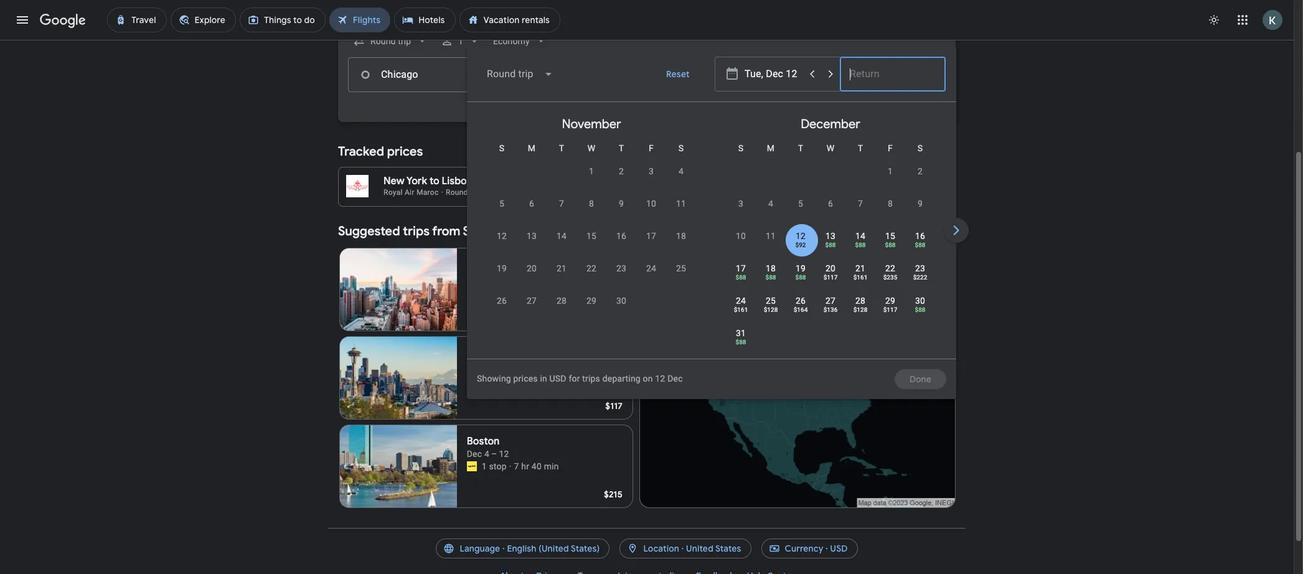 Task type: vqa. For each thing, say whether or not it's contained in the screenshot.
'Terms' button
no



Task type: describe. For each thing, give the bounding box(es) containing it.
27 button
[[517, 295, 547, 324]]

row group inside flight search field
[[950, 107, 1189, 354]]

language
[[460, 543, 500, 554]]

2 for november
[[619, 166, 624, 176]]

sat, dec 2 element
[[918, 165, 923, 177]]

mon, dec 4 element
[[768, 197, 773, 210]]

36
[[532, 373, 542, 383]]

, 161 us dollars element for 24
[[734, 306, 748, 313]]

29 for 29
[[587, 296, 597, 306]]

explore destinations button
[[842, 222, 956, 242]]

16 $88
[[915, 231, 926, 248]]

royal
[[384, 188, 403, 197]]

, 88 us dollars element for 19
[[795, 274, 806, 281]]

daily
[[782, 182, 798, 191]]

23 button
[[607, 262, 636, 292]]

26 button
[[487, 295, 517, 324]]

wed, nov 29 element
[[587, 295, 597, 307]]

changes.
[[694, 192, 725, 201]]

1 inside december row group
[[888, 166, 893, 176]]

tracked
[[338, 144, 384, 159]]

$117 inside suggested trips from san diego region
[[605, 400, 623, 412]]

1 button
[[436, 26, 486, 56]]

25 for 25
[[676, 263, 686, 273]]

sat, dec 30 element
[[915, 295, 925, 307]]

google flights can help you track prices for selected flights and destinations. we'll check daily and let you know about significant price changes.
[[694, 172, 940, 201]]

20 $117
[[824, 263, 838, 281]]

row containing 10
[[726, 224, 935, 260]]

know
[[841, 182, 859, 191]]

row containing 19
[[487, 257, 696, 292]]

30 for 30
[[616, 296, 626, 306]]

6 for wed, dec 6 'element'
[[828, 199, 833, 209]]

fri, dec 8 element
[[888, 197, 893, 210]]

2 button for december
[[905, 165, 935, 195]]

14 for 14
[[557, 231, 567, 241]]

sat, nov 18 element
[[676, 230, 686, 242]]

tracked prices
[[338, 144, 423, 159]]

8 for fri, dec 8 element
[[888, 199, 893, 209]]

thu, dec 28 element
[[856, 295, 866, 307]]

15 $88
[[885, 231, 896, 248]]

november row group
[[472, 107, 711, 354]]

13 for 13 $88
[[826, 231, 836, 241]]

15 for 15
[[587, 231, 597, 241]]

$161 for 21
[[853, 274, 868, 281]]

9 – 18
[[484, 361, 509, 371]]

12 $92
[[795, 231, 806, 248]]

1 6 button from the left
[[517, 197, 547, 227]]

Flight search field
[[328, 25, 1189, 399]]

november
[[562, 116, 621, 132]]

22 for 22
[[587, 263, 597, 273]]

fri, nov 24 element
[[646, 262, 656, 275]]

13 button
[[517, 230, 547, 260]]

reset
[[667, 68, 690, 80]]

, 88 us dollars element for 31
[[736, 339, 746, 346]]

row containing 5
[[487, 192, 696, 227]]

19 for 19
[[497, 263, 507, 273]]

24 $161
[[734, 296, 748, 313]]

1 horizontal spatial you
[[826, 182, 839, 191]]

24 button
[[636, 262, 666, 292]]

1 9 button from the left
[[607, 197, 636, 227]]

$164
[[794, 306, 808, 313]]

11 for sat, nov 11 'element'
[[676, 199, 686, 209]]

21 for 21
[[557, 263, 567, 273]]

fri, dec 22 element
[[885, 262, 895, 275]]

next image
[[942, 215, 971, 245]]

fri, dec 29 element
[[885, 295, 895, 307]]

2 9 button from the left
[[905, 197, 935, 227]]

, 235 us dollars element
[[883, 274, 898, 281]]

frontier and spirit image
[[467, 285, 477, 295]]

1 s from the left
[[499, 143, 505, 153]]

16 for 16 $88
[[915, 231, 925, 241]]

28 for 28 $128
[[856, 296, 866, 306]]

12 for 12
[[497, 231, 507, 241]]

1 vertical spatial 3 button
[[726, 197, 756, 227]]

mon, nov 6 element
[[529, 197, 534, 210]]

$88 for 19
[[795, 274, 806, 281]]

row containing 24
[[726, 289, 935, 324]]

sat, nov 25 element
[[676, 262, 686, 275]]

let
[[816, 182, 824, 191]]

24 for 24 $161
[[736, 296, 746, 306]]

23 for 23 $222
[[915, 263, 925, 273]]

maroc
[[417, 188, 439, 197]]

9 for sat, dec 9 element on the right top of the page
[[918, 199, 923, 209]]

, 88 us dollars element for 14
[[855, 242, 866, 248]]

thu, nov 2 element
[[619, 165, 624, 177]]

min for seattle
[[544, 373, 559, 383]]

currency
[[785, 543, 824, 554]]

Departure text field
[[744, 58, 830, 92]]

main menu image
[[15, 12, 30, 27]]

round trip
[[446, 188, 482, 197]]

1 vertical spatial and
[[801, 182, 813, 191]]

prices for tracked prices
[[387, 144, 423, 159]]

explore destinations
[[857, 226, 941, 237]]

0 horizontal spatial 11 button
[[666, 197, 696, 227]]

f for november
[[649, 143, 654, 153]]

, 92 us dollars element
[[795, 242, 806, 248]]

28 $128
[[853, 296, 868, 313]]

$136
[[824, 306, 838, 313]]

swap origin and destination. image
[[519, 67, 534, 82]]

m for december
[[767, 143, 775, 153]]

york for to
[[407, 175, 427, 187]]

significant
[[883, 182, 920, 191]]

fri, dec 1 element
[[888, 165, 893, 177]]

20 button
[[517, 262, 547, 292]]

$128 for 28
[[853, 306, 868, 313]]

sun, nov 26 element
[[497, 295, 507, 307]]

21 button
[[547, 262, 577, 292]]

0 vertical spatial and
[[903, 172, 916, 181]]

wed, dec 13 element
[[826, 230, 836, 242]]

sat, dec 23 element
[[915, 262, 925, 275]]

21 $161
[[853, 263, 868, 281]]

tue, nov 21 element
[[557, 262, 567, 275]]

2 button for november
[[607, 165, 636, 195]]

row containing 12
[[487, 224, 696, 260]]

$235
[[883, 274, 898, 281]]

14 for 14 $88
[[856, 231, 866, 241]]

in
[[540, 374, 547, 384]]

, 128 us dollars element for 25
[[764, 306, 778, 313]]

english
[[507, 543, 537, 554]]

thu, nov 23 element
[[616, 262, 626, 275]]

1 button for december
[[876, 165, 905, 195]]

seattle
[[467, 347, 500, 359]]

sun, nov 19 element
[[497, 262, 507, 275]]

price
[[922, 182, 940, 191]]

we'll
[[741, 182, 757, 191]]

york for dec
[[490, 258, 510, 271]]

all
[[932, 146, 941, 158]]

0 vertical spatial 10 button
[[636, 197, 666, 227]]

$92
[[795, 242, 806, 248]]

google
[[694, 172, 718, 181]]

10 for fri, nov 10 element
[[646, 199, 656, 209]]

, 222 us dollars element
[[913, 274, 927, 281]]

1 stop for seattle
[[482, 373, 507, 383]]

sun, dec 10 element
[[736, 230, 746, 242]]

29 button
[[577, 295, 607, 324]]

2 5 button from the left
[[786, 197, 816, 227]]

22 button
[[577, 262, 607, 292]]

24 for 24
[[646, 263, 656, 273]]

sun, nov 5 element
[[499, 197, 504, 210]]

, 117 us dollars element for 20
[[824, 274, 838, 281]]

thu, nov 30 element
[[616, 295, 626, 307]]

3 s from the left
[[738, 143, 744, 153]]

december row group
[[711, 107, 950, 357]]

trips inside region
[[403, 224, 430, 239]]

none text field inside flight search field
[[348, 57, 524, 92]]

suggested trips from san diego region
[[338, 217, 956, 513]]

1 8 button from the left
[[577, 197, 607, 227]]

wed, nov 22 element
[[587, 262, 597, 275]]

26 $164
[[794, 296, 808, 313]]

dec inside seattle dec 9 – 18
[[467, 361, 482, 371]]

, 88 us dollars element for 17
[[736, 274, 746, 281]]

w for december
[[827, 143, 835, 153]]

states
[[715, 543, 741, 554]]

2 for december
[[918, 166, 923, 176]]

row containing 17
[[726, 257, 935, 292]]

28 button
[[547, 295, 577, 324]]

9 – 16
[[484, 272, 509, 282]]

1 horizontal spatial usd
[[830, 543, 848, 554]]

row containing 26
[[487, 289, 636, 324]]

mon, nov 27 element
[[527, 295, 537, 307]]

view
[[910, 146, 930, 158]]

17 $88
[[736, 263, 746, 281]]

suggested trips from san diego
[[338, 224, 521, 239]]

new york to lisbon
[[384, 175, 473, 187]]

17 button
[[636, 230, 666, 260]]

, 88 us dollars element for 30
[[915, 306, 926, 313]]

tue, dec 19 element
[[796, 262, 806, 275]]

diego
[[487, 224, 521, 239]]

19 for 19 $88
[[796, 263, 806, 273]]

dec inside flight search field
[[668, 374, 683, 384]]

tue, dec 12, departure date. element
[[796, 230, 806, 242]]

30 for 30 $88
[[915, 296, 925, 306]]

fri, nov 10 element
[[646, 197, 656, 210]]

row containing 3
[[726, 192, 935, 227]]

thu, nov 16 element
[[616, 230, 626, 242]]

5 hr 36 min
[[514, 373, 559, 383]]

sun, dec 3 element
[[738, 197, 744, 210]]

help
[[761, 172, 776, 181]]

4 for "sat, nov 4" element
[[679, 166, 684, 176]]

, 161 us dollars element for 21
[[853, 274, 868, 281]]

united
[[686, 543, 714, 554]]

lisbon
[[442, 175, 473, 187]]

, 136 us dollars element
[[824, 306, 838, 313]]

prices inside google flights can help you track prices for selected flights and destinations. we'll check daily and let you know about significant price changes.
[[812, 172, 833, 181]]

wed, nov 15 element
[[587, 230, 597, 242]]

tue, nov 28 element
[[557, 295, 567, 307]]

22 $235
[[883, 263, 898, 281]]

2 8 button from the left
[[876, 197, 905, 227]]

1 vertical spatial 4 button
[[756, 197, 786, 227]]

14 $88
[[855, 231, 866, 248]]

view all
[[910, 146, 941, 158]]

seattle dec 9 – 18
[[467, 347, 509, 371]]

4 – 12
[[484, 449, 509, 459]]

mon, nov 13 element
[[527, 230, 537, 242]]

27 for 27
[[527, 296, 537, 306]]

1 t from the left
[[559, 143, 564, 153]]

13 for 13
[[527, 231, 537, 241]]

7 for "tue, nov 7" element
[[559, 199, 564, 209]]

0 horizontal spatial 4 button
[[666, 165, 696, 195]]

23 $222
[[913, 263, 927, 281]]

23 for 23
[[616, 263, 626, 273]]

, 164 us dollars element
[[794, 306, 808, 313]]

can
[[746, 172, 759, 181]]

1 horizontal spatial 11 button
[[756, 230, 786, 260]]

15 for 15 $88
[[885, 231, 895, 241]]

0 vertical spatial 3 button
[[636, 165, 666, 195]]

explore
[[857, 226, 888, 237]]

san
[[463, 224, 484, 239]]

$88 for 14
[[855, 242, 866, 248]]

1 button for november
[[577, 165, 607, 195]]



Task type: locate. For each thing, give the bounding box(es) containing it.
0 horizontal spatial 25
[[676, 263, 686, 273]]

1 vertical spatial 3
[[738, 199, 744, 209]]

2 left fri, nov 3 element in the top of the page
[[619, 166, 624, 176]]

23 inside 23 "button"
[[616, 263, 626, 273]]

1 1 button from the left
[[577, 165, 607, 195]]

1 horizontal spatial trips
[[582, 374, 600, 384]]

11 left tue, dec 12, departure date. element
[[766, 231, 776, 241]]

prices up new york to lisbon
[[387, 144, 423, 159]]

13 $88
[[825, 231, 836, 248]]

prices up let
[[812, 172, 833, 181]]

15 inside 15 $88
[[885, 231, 895, 241]]

6 button up 'mon, nov 13' element
[[517, 197, 547, 227]]

2 2 from the left
[[918, 166, 923, 176]]

1 horizontal spatial 2 button
[[905, 165, 935, 195]]

1 15 from the left
[[587, 231, 597, 241]]

s
[[499, 143, 505, 153], [679, 143, 684, 153], [738, 143, 744, 153], [918, 143, 923, 153]]

thu, dec 14 element
[[856, 230, 866, 242]]

1 horizontal spatial 23
[[915, 263, 925, 273]]

1 2 from the left
[[619, 166, 624, 176]]

w inside december row group
[[827, 143, 835, 153]]

16 inside button
[[616, 231, 626, 241]]

$88 down "explore"
[[855, 242, 866, 248]]

22 up $235
[[885, 263, 895, 273]]

9 for thu, nov 9 element
[[619, 199, 624, 209]]

0 horizontal spatial $161
[[734, 306, 748, 313]]

1 horizontal spatial 8
[[888, 199, 893, 209]]

2 up price
[[918, 166, 923, 176]]

12 right the on
[[655, 374, 665, 384]]

2 14 from the left
[[856, 231, 866, 241]]

None text field
[[348, 57, 524, 92]]

6 inside december row group
[[828, 199, 833, 209]]

2 21 from the left
[[856, 263, 866, 273]]

20 down 13 button
[[527, 263, 537, 273]]

2 m from the left
[[767, 143, 775, 153]]

row group
[[950, 107, 1189, 354]]

0 horizontal spatial f
[[649, 143, 654, 153]]

25 inside button
[[676, 263, 686, 273]]

1 28 from the left
[[557, 296, 567, 306]]

, 88 us dollars element for 15
[[885, 242, 896, 248]]

2 19 from the left
[[796, 263, 806, 273]]

28
[[557, 296, 567, 306], [856, 296, 866, 306]]

26 inside 26 $164
[[796, 296, 806, 306]]

wed, nov 8 element
[[589, 197, 594, 210]]

wed, dec 20 element
[[826, 262, 836, 275]]

4 for mon, dec 4 'element'
[[768, 199, 773, 209]]

3
[[649, 166, 654, 176], [738, 199, 744, 209]]

trips
[[403, 224, 430, 239], [582, 374, 600, 384]]

, 128 us dollars element for 28
[[853, 306, 868, 313]]

Return text field
[[850, 57, 936, 91], [849, 58, 935, 92]]

14 right wed, dec 13 element
[[856, 231, 866, 241]]

$128
[[764, 306, 778, 313], [853, 306, 868, 313]]

1 button up fri, dec 8 element
[[876, 165, 905, 195]]

1 13 from the left
[[527, 231, 537, 241]]

0 horizontal spatial 3 button
[[636, 165, 666, 195]]

1 vertical spatial york
[[490, 258, 510, 271]]

0 vertical spatial , 117 us dollars element
[[824, 274, 838, 281]]

9 inside the november row group
[[619, 199, 624, 209]]

6 inside the november row group
[[529, 199, 534, 209]]

7 hr 40 min
[[514, 461, 559, 471]]

$1,668
[[602, 175, 631, 187]]

8 button up the 'wed, nov 15' element
[[577, 197, 607, 227]]

0 horizontal spatial 19
[[497, 263, 507, 273]]

 image
[[509, 372, 512, 384]]

7 for 7 hr 40 min
[[514, 461, 519, 471]]

7 for thu, dec 7 element
[[858, 199, 863, 209]]

mon, dec 18 element
[[766, 262, 776, 275]]

1 horizontal spatial $128
[[853, 306, 868, 313]]

1 26 from the left
[[497, 296, 507, 306]]

hr
[[521, 373, 529, 383], [521, 461, 529, 471]]

2 22 from the left
[[885, 263, 895, 273]]

2 hr from the top
[[521, 461, 529, 471]]

2 6 from the left
[[828, 199, 833, 209]]

grid inside flight search field
[[472, 107, 1189, 366]]

york up 9 – 16
[[490, 258, 510, 271]]

29 down $235
[[885, 296, 895, 306]]

$128 right the , 136 us dollars element
[[853, 306, 868, 313]]

3 inside december row group
[[738, 199, 744, 209]]

21
[[557, 263, 567, 273], [856, 263, 866, 273]]

hr left 36
[[521, 373, 529, 383]]

1 horizontal spatial 11
[[766, 231, 776, 241]]

24 inside button
[[646, 263, 656, 273]]

usd inside flight search field
[[550, 374, 566, 384]]

0 horizontal spatial 18
[[676, 231, 686, 241]]

0 vertical spatial for
[[835, 172, 845, 181]]

26
[[497, 296, 507, 306], [796, 296, 806, 306]]

, 88 us dollars element down destinations in the right top of the page
[[915, 242, 926, 248]]

1 vertical spatial hr
[[521, 461, 529, 471]]

$88
[[825, 242, 836, 248], [855, 242, 866, 248], [885, 242, 896, 248], [915, 242, 926, 248], [736, 274, 746, 281], [766, 274, 776, 281], [795, 274, 806, 281], [915, 306, 926, 313], [736, 339, 746, 346]]

17 inside 17 $88
[[736, 263, 746, 273]]

3 t from the left
[[798, 143, 803, 153]]

15 button
[[577, 230, 607, 260]]

9 down price
[[918, 199, 923, 209]]

showing prices in usd for trips departing on 12 dec
[[477, 374, 683, 384]]

8 for wed, nov 8 "element"
[[589, 199, 594, 209]]

8 inside december row group
[[888, 199, 893, 209]]

0 horizontal spatial 21
[[557, 263, 567, 273]]

s left all
[[918, 143, 923, 153]]

3 inside the november row group
[[649, 166, 654, 176]]

0 horizontal spatial prices
[[387, 144, 423, 159]]

14 left the 'wed, nov 15' element
[[557, 231, 567, 241]]

2 button up sat, dec 9 element on the right top of the page
[[905, 165, 935, 195]]

december
[[801, 116, 860, 132]]

departing
[[603, 374, 641, 384]]

states)
[[571, 543, 600, 554]]

tue, dec 5 element
[[798, 197, 803, 210]]

24 inside the 24 $161
[[736, 296, 746, 306]]

20 for 20
[[527, 263, 537, 273]]

0 vertical spatial 10
[[646, 199, 656, 209]]

2 inside december row group
[[918, 166, 923, 176]]

7 down know
[[858, 199, 863, 209]]

7 inside december row group
[[858, 199, 863, 209]]

and down track
[[801, 182, 813, 191]]

t up "selected"
[[858, 143, 863, 153]]

11 button up the sat, nov 18 element at the right top
[[666, 197, 696, 227]]

5 button up tue, dec 12, departure date. element
[[786, 197, 816, 227]]

spirit image
[[467, 461, 477, 471]]

12
[[497, 231, 507, 241], [796, 231, 806, 241], [655, 374, 665, 384]]

sat, dec 9 element
[[918, 197, 923, 210]]

, 88 us dollars element up mon, dec 25 element
[[766, 274, 776, 281]]

1 horizontal spatial 7 button
[[846, 197, 876, 227]]

5 for 5 hr 36 min
[[514, 373, 519, 383]]

2 26 from the left
[[796, 296, 806, 306]]

1 horizontal spatial 30
[[915, 296, 925, 306]]

30 down , 222 us dollars element
[[915, 296, 925, 306]]

9 button
[[607, 197, 636, 227], [905, 197, 935, 227]]

1 horizontal spatial 24
[[736, 296, 746, 306]]

f for december
[[888, 143, 893, 153]]

2 vertical spatial prices
[[513, 374, 538, 384]]

1 8 from the left
[[589, 199, 594, 209]]

11 button
[[666, 197, 696, 227], [756, 230, 786, 260]]

0 vertical spatial prices
[[387, 144, 423, 159]]

0 vertical spatial , 161 us dollars element
[[853, 274, 868, 281]]

18 for 18
[[676, 231, 686, 241]]

2 23 from the left
[[915, 263, 925, 273]]

min right 40
[[544, 461, 559, 471]]

3 button
[[636, 165, 666, 195], [726, 197, 756, 227]]

0 horizontal spatial , 117 us dollars element
[[824, 274, 838, 281]]

1 vertical spatial trips
[[582, 374, 600, 384]]

21 inside 21 $161
[[856, 263, 866, 273]]

25 $128
[[764, 296, 778, 313]]

, 88 us dollars element for 16
[[915, 242, 926, 248]]

2 2 button from the left
[[905, 165, 935, 195]]

dec
[[467, 272, 482, 282], [467, 361, 482, 371], [668, 374, 683, 384], [467, 449, 482, 459]]

2 horizontal spatial 12
[[796, 231, 806, 241]]

4 t from the left
[[858, 143, 863, 153]]

13 inside button
[[527, 231, 537, 241]]

mon, nov 20 element
[[527, 262, 537, 275]]

stop down the 9 – 18
[[489, 373, 507, 383]]

1 vertical spatial min
[[544, 461, 559, 471]]

20 inside 20 button
[[527, 263, 537, 273]]

17
[[646, 231, 656, 241], [736, 263, 746, 273]]

1 7 button from the left
[[547, 197, 577, 227]]

1 horizontal spatial 15
[[885, 231, 895, 241]]

21 down 14 button
[[557, 263, 567, 273]]

0 horizontal spatial 17
[[646, 231, 656, 241]]

5 down the daily on the top right
[[798, 199, 803, 209]]

7 inside the november row group
[[559, 199, 564, 209]]

1 stop from the top
[[489, 373, 507, 383]]

new for new york dec 9 – 16
[[467, 258, 488, 271]]

31 $88
[[736, 328, 746, 346]]

22 inside 22 $235
[[885, 263, 895, 273]]

on
[[643, 374, 653, 384]]

7 button up 'tue, nov 14' element
[[547, 197, 577, 227]]

28 inside button
[[557, 296, 567, 306]]

26 up $164
[[796, 296, 806, 306]]

1 vertical spatial $117
[[883, 306, 898, 313]]

10 inside the november row group
[[646, 199, 656, 209]]

21 down 14 $88
[[856, 263, 866, 273]]

29 inside 29 $117
[[885, 296, 895, 306]]

2 1 button from the left
[[876, 165, 905, 195]]

7 inside suggested trips from san diego region
[[514, 461, 519, 471]]

29
[[587, 296, 597, 306], [885, 296, 895, 306]]

mon, dec 11 element
[[766, 230, 776, 242]]

None field
[[348, 30, 434, 52], [488, 30, 552, 52], [477, 59, 563, 89], [348, 30, 434, 52], [488, 30, 552, 52], [477, 59, 563, 89]]

$222
[[913, 274, 927, 281]]

30 inside 30 button
[[616, 296, 626, 306]]

13 right tue, dec 12, departure date. element
[[826, 231, 836, 241]]

fri, dec 15 element
[[885, 230, 895, 242]]

28 down 21 button
[[557, 296, 567, 306]]

new york dec 9 – 16
[[467, 258, 510, 282]]

1 horizontal spatial , 128 us dollars element
[[853, 306, 868, 313]]

$117 right 28 $128
[[883, 306, 898, 313]]

f up fri, dec 1 element
[[888, 143, 893, 153]]

18 $88
[[766, 263, 776, 281]]

16 inside the 16 $88
[[915, 231, 925, 241]]

2 8 from the left
[[888, 199, 893, 209]]

5
[[499, 199, 504, 209], [798, 199, 803, 209], [514, 373, 519, 383]]

1 horizontal spatial w
[[827, 143, 835, 153]]

$117 for 20
[[824, 274, 838, 281]]

1 $128 from the left
[[764, 306, 778, 313]]

25 inside 25 $128
[[766, 296, 776, 306]]

1 vertical spatial 25
[[766, 296, 776, 306]]

1 19 from the left
[[497, 263, 507, 273]]

22 inside button
[[587, 263, 597, 273]]

0 horizontal spatial and
[[801, 182, 813, 191]]

0 vertical spatial you
[[778, 172, 790, 181]]

2 28 from the left
[[856, 296, 866, 306]]

0 horizontal spatial 11
[[676, 199, 686, 209]]

trips inside flight search field
[[582, 374, 600, 384]]

$88 for 18
[[766, 274, 776, 281]]

sun, dec 17 element
[[736, 262, 746, 275]]

28 inside 28 $128
[[856, 296, 866, 306]]

3 left "sat, nov 4" element
[[649, 166, 654, 176]]

26 for 26
[[497, 296, 507, 306]]

17 inside button
[[646, 231, 656, 241]]

4 s from the left
[[918, 143, 923, 153]]

24
[[646, 263, 656, 273], [736, 296, 746, 306]]

14 inside 14 $88
[[856, 231, 866, 241]]

row
[[577, 154, 696, 195], [876, 154, 935, 195], [487, 192, 696, 227], [726, 192, 935, 227], [487, 224, 696, 260], [726, 224, 935, 260], [487, 257, 696, 292], [726, 257, 935, 292], [487, 289, 636, 324], [726, 289, 935, 324]]

29 for 29 $117
[[885, 296, 895, 306]]

usd right currency on the right bottom of the page
[[830, 543, 848, 554]]

1 horizontal spatial 1 button
[[876, 165, 905, 195]]

0 horizontal spatial 8 button
[[577, 197, 607, 227]]

2 1 stop from the top
[[482, 461, 507, 471]]

and left sat, dec 2 element
[[903, 172, 916, 181]]

sun, dec 31 element
[[736, 327, 746, 339]]

2 w from the left
[[827, 143, 835, 153]]

$128 for 25
[[764, 306, 778, 313]]

prices left in
[[513, 374, 538, 384]]

0 horizontal spatial , 161 us dollars element
[[734, 306, 748, 313]]

5 inside december row group
[[798, 199, 803, 209]]

30 $88
[[915, 296, 926, 313]]

5 for tue, dec 5 element
[[798, 199, 803, 209]]

31
[[736, 328, 746, 338]]

flights
[[720, 172, 744, 181]]

t down november
[[559, 143, 564, 153]]

, 88 us dollars element down "explore"
[[855, 242, 866, 248]]

5 inside the november row group
[[499, 199, 504, 209]]

18
[[676, 231, 686, 241], [766, 263, 776, 273]]

$88 for 31
[[736, 339, 746, 346]]

$88 up "sun, dec 24" element
[[736, 274, 746, 281]]

15
[[587, 231, 597, 241], [885, 231, 895, 241]]

wed, nov 1 element
[[589, 165, 594, 177]]

, 117 us dollars element up wed, dec 27 element
[[824, 274, 838, 281]]

f inside the november row group
[[649, 143, 654, 153]]

14
[[557, 231, 567, 241], [856, 231, 866, 241]]

2 stop from the top
[[489, 461, 507, 471]]

21 for 21 $161
[[856, 263, 866, 273]]

$215
[[604, 489, 623, 500]]

1 vertical spatial new
[[467, 258, 488, 271]]

3 for fri, nov 3 element in the top of the page
[[649, 166, 654, 176]]

215 US dollars text field
[[604, 489, 623, 500]]

117 US dollars text field
[[605, 400, 623, 412]]

trip
[[470, 188, 482, 197]]

18 for 18 $88
[[766, 263, 776, 273]]

, 117 us dollars element for 29
[[883, 306, 898, 313]]

0 horizontal spatial 27
[[527, 296, 537, 306]]

t up track
[[798, 143, 803, 153]]

1 inside popup button
[[458, 36, 464, 46]]

sun, nov 12 element
[[497, 230, 507, 242]]

frontier and spirit image
[[467, 373, 477, 383]]

19
[[497, 263, 507, 273], [796, 263, 806, 273]]

0 horizontal spatial , 128 us dollars element
[[764, 306, 778, 313]]

2 29 from the left
[[885, 296, 895, 306]]

1 horizontal spatial 12
[[655, 374, 665, 384]]

7 button
[[547, 197, 577, 227], [846, 197, 876, 227]]

8 down significant
[[888, 199, 893, 209]]

20 down the 13 $88
[[826, 263, 836, 273]]

m inside row group
[[528, 143, 536, 153]]

2 button inside december row group
[[905, 165, 935, 195]]

10 for sun, dec 10 element at the top right of the page
[[736, 231, 746, 241]]

0 vertical spatial 1 stop
[[482, 373, 507, 383]]

1 horizontal spatial 3 button
[[726, 197, 756, 227]]

25
[[676, 263, 686, 273], [766, 296, 776, 306]]

26 inside button
[[497, 296, 507, 306]]

8 button
[[577, 197, 607, 227], [876, 197, 905, 227]]

0 horizontal spatial $128
[[764, 306, 778, 313]]

fri, nov 17 element
[[646, 230, 656, 242]]

2 6 button from the left
[[816, 197, 846, 227]]

26 for 26 $164
[[796, 296, 806, 306]]

, 128 us dollars element
[[764, 306, 778, 313], [853, 306, 868, 313]]

2 f from the left
[[888, 143, 893, 153]]

royal air maroc
[[384, 188, 439, 197]]

m for november
[[528, 143, 536, 153]]

17 right thu, nov 16 element at the top of the page
[[646, 231, 656, 241]]

0 horizontal spatial 14
[[557, 231, 567, 241]]

23
[[616, 263, 626, 273], [915, 263, 925, 273]]

selected
[[847, 172, 877, 181]]

29 inside button
[[587, 296, 597, 306]]

tue, nov 7 element
[[559, 197, 564, 210]]

1 1 stop from the top
[[482, 373, 507, 383]]

dec inside the new york dec 9 – 16
[[467, 272, 482, 282]]

stop for boston
[[489, 461, 507, 471]]

hr for boston
[[521, 461, 529, 471]]

$128 left ', 164 us dollars' element
[[764, 306, 778, 313]]

sat, nov 4 element
[[679, 165, 684, 177]]

4 left google
[[679, 166, 684, 176]]

mon, dec 25 element
[[766, 295, 776, 307]]

1
[[458, 36, 464, 46], [589, 166, 594, 176], [888, 166, 893, 176], [482, 373, 487, 383], [482, 461, 487, 471]]

1 20 from the left
[[527, 263, 537, 273]]

0 vertical spatial $117
[[824, 274, 838, 281]]

12 inside 12 $92
[[796, 231, 806, 241]]

1 button up wed, nov 8 "element"
[[577, 165, 607, 195]]

1 16 from the left
[[616, 231, 626, 241]]

2 s from the left
[[679, 143, 684, 153]]

18 inside "button"
[[676, 231, 686, 241]]

m up mon, nov 6 element
[[528, 143, 536, 153]]

29 down the 22 button in the left of the page
[[587, 296, 597, 306]]

1 23 from the left
[[616, 263, 626, 273]]

1 21 from the left
[[557, 263, 567, 273]]

25 for 25 $128
[[766, 296, 776, 306]]

2 16 from the left
[[915, 231, 925, 241]]

0 horizontal spatial 20
[[527, 263, 537, 273]]

dec up spirit image
[[467, 449, 482, 459]]

$88 up mon, dec 25 element
[[766, 274, 776, 281]]

$88 down explore destinations
[[885, 242, 896, 248]]

5 for "sun, nov 5" element
[[499, 199, 504, 209]]

, 88 us dollars element down explore destinations
[[885, 242, 896, 248]]

19 inside 'button'
[[497, 263, 507, 273]]

, 88 us dollars element for 18
[[766, 274, 776, 281]]

1 horizontal spatial $117
[[824, 274, 838, 281]]

8 right "tue, nov 7" element
[[589, 199, 594, 209]]

$161 up sun, dec 31 element
[[734, 306, 748, 313]]

5 inside suggested trips from san diego region
[[514, 373, 519, 383]]

9 button up thu, nov 16 element at the top of the page
[[607, 197, 636, 227]]

tue, dec 26 element
[[796, 295, 806, 307]]

0 horizontal spatial 29
[[587, 296, 597, 306]]

2 inside the november row group
[[619, 166, 624, 176]]

1 hr from the top
[[521, 373, 529, 383]]

6 for mon, nov 6 element
[[529, 199, 534, 209]]

1 horizontal spatial 6
[[828, 199, 833, 209]]

usd right in
[[550, 374, 566, 384]]

2 9 from the left
[[918, 199, 923, 209]]

1 horizontal spatial 26
[[796, 296, 806, 306]]

for inside flight search field
[[569, 374, 580, 384]]

0 horizontal spatial 3
[[649, 166, 654, 176]]

destinations
[[890, 226, 941, 237]]

1 horizontal spatial 9 button
[[905, 197, 935, 227]]

1 horizontal spatial 18
[[766, 263, 776, 273]]

stop for seattle
[[489, 373, 507, 383]]

1 horizontal spatial 25
[[766, 296, 776, 306]]

2 t from the left
[[619, 143, 624, 153]]

2
[[619, 166, 624, 176], [918, 166, 923, 176]]

s up the "flights"
[[738, 143, 744, 153]]

, 88 us dollars element up "sun, dec 24" element
[[736, 274, 746, 281]]

14 inside button
[[557, 231, 567, 241]]

11 inside the november row group
[[676, 199, 686, 209]]

27 inside 27 $136
[[826, 296, 836, 306]]

$88 for 30
[[915, 306, 926, 313]]

$88 up tue, dec 26 element
[[795, 274, 806, 281]]

thu, nov 9 element
[[619, 197, 624, 210]]

dec inside boston dec 4 – 12
[[467, 449, 482, 459]]

0 horizontal spatial 4
[[679, 166, 684, 176]]

10
[[646, 199, 656, 209], [736, 231, 746, 241]]

hr left 40
[[521, 461, 529, 471]]

, 161 us dollars element
[[853, 274, 868, 281], [734, 306, 748, 313]]

united states
[[686, 543, 741, 554]]

$88 for 17
[[736, 274, 746, 281]]

1 2 button from the left
[[607, 165, 636, 195]]

for up know
[[835, 172, 845, 181]]

grid
[[472, 107, 1189, 366]]

$88 down 31
[[736, 339, 746, 346]]

1 horizontal spatial , 117 us dollars element
[[883, 306, 898, 313]]

7 left 40
[[514, 461, 519, 471]]

18 right fri, nov 17 element
[[676, 231, 686, 241]]

tue, nov 14 element
[[557, 230, 567, 242]]

16 for 16
[[616, 231, 626, 241]]

0 vertical spatial trips
[[403, 224, 430, 239]]

fri, nov 3 element
[[649, 165, 654, 177]]

1 6 from the left
[[529, 199, 534, 209]]

m inside row group
[[767, 143, 775, 153]]

Departure text field
[[745, 57, 802, 91]]

17 left mon, dec 18 element
[[736, 263, 746, 273]]

1 horizontal spatial m
[[767, 143, 775, 153]]

25 button
[[666, 262, 696, 292]]

1668 US dollars text field
[[602, 175, 631, 187]]

1 horizontal spatial 10 button
[[726, 230, 756, 260]]

reset button
[[652, 59, 705, 89]]

0 horizontal spatial 5 button
[[487, 197, 517, 227]]

7 button up thu, dec 14 'element' at top
[[846, 197, 876, 227]]

27 up $136
[[826, 296, 836, 306]]

10 button up sun, dec 17 element
[[726, 230, 756, 260]]

19 inside 19 $88
[[796, 263, 806, 273]]

25 down 18 "button"
[[676, 263, 686, 273]]

27 for 27 $136
[[826, 296, 836, 306]]

0 horizontal spatial 10
[[646, 199, 656, 209]]

12 inside button
[[497, 231, 507, 241]]

1 vertical spatial , 117 us dollars element
[[883, 306, 898, 313]]

2 $128 from the left
[[853, 306, 868, 313]]

2 horizontal spatial $117
[[883, 306, 898, 313]]

19 button
[[487, 262, 517, 292]]

trips left departing
[[582, 374, 600, 384]]

for right in
[[569, 374, 580, 384]]

1 22 from the left
[[587, 263, 597, 273]]

m up help
[[767, 143, 775, 153]]

12 button
[[487, 230, 517, 260]]

you right let
[[826, 182, 839, 191]]

28 down 21 $161
[[856, 296, 866, 306]]

dec up frontier and spirit icon
[[467, 272, 482, 282]]

20 for 20 $117
[[826, 263, 836, 273]]

27 inside button
[[527, 296, 537, 306]]

, 88 us dollars element for 13
[[825, 242, 836, 248]]

1 14 from the left
[[557, 231, 567, 241]]

1 9 from the left
[[619, 199, 624, 209]]

f inside december row group
[[888, 143, 893, 153]]

19 $88
[[795, 263, 806, 281]]

13 inside the 13 $88
[[826, 231, 836, 241]]

w inside the november row group
[[588, 143, 595, 153]]

2 13 from the left
[[826, 231, 836, 241]]

m
[[528, 143, 536, 153], [767, 143, 775, 153]]

4 down check
[[768, 199, 773, 209]]

wed, dec 27 element
[[826, 295, 836, 307]]

, 88 us dollars element down 31
[[736, 339, 746, 346]]

2 vertical spatial $117
[[605, 400, 623, 412]]

0 horizontal spatial w
[[588, 143, 595, 153]]

1 vertical spatial 10 button
[[726, 230, 756, 260]]

flights
[[879, 172, 901, 181]]

1 horizontal spatial york
[[490, 258, 510, 271]]

18 inside 18 $88
[[766, 263, 776, 273]]

sun, dec 24 element
[[736, 295, 746, 307]]

8 inside the november row group
[[589, 199, 594, 209]]

1 stop for boston
[[482, 461, 507, 471]]

20 inside 20 $117
[[826, 263, 836, 273]]

1 27 from the left
[[527, 296, 537, 306]]

2 27 from the left
[[826, 296, 836, 306]]

1 w from the left
[[588, 143, 595, 153]]

0 horizontal spatial trips
[[403, 224, 430, 239]]

1 horizontal spatial f
[[888, 143, 893, 153]]

2 , 128 us dollars element from the left
[[853, 306, 868, 313]]

dec up frontier and spirit image
[[467, 361, 482, 371]]

1 m from the left
[[528, 143, 536, 153]]

17 for 17 $88
[[736, 263, 746, 273]]

24 down 17 $88
[[736, 296, 746, 306]]

prices inside flight search field
[[513, 374, 538, 384]]

1 horizontal spatial 19
[[796, 263, 806, 273]]

stop down 4 – 12
[[489, 461, 507, 471]]

30 button
[[607, 295, 636, 324]]

1 horizontal spatial 4
[[768, 199, 773, 209]]

track
[[792, 172, 810, 181]]

16 button
[[607, 230, 636, 260]]

check
[[759, 182, 780, 191]]

1 30 from the left
[[616, 296, 626, 306]]

w
[[588, 143, 595, 153], [827, 143, 835, 153]]

new up 9 – 16
[[467, 258, 488, 271]]

1 horizontal spatial for
[[835, 172, 845, 181]]

$117 for 29
[[883, 306, 898, 313]]

min for boston
[[544, 461, 559, 471]]

1 vertical spatial for
[[569, 374, 580, 384]]

$88 right 29 $117
[[915, 306, 926, 313]]

0 horizontal spatial 13
[[527, 231, 537, 241]]

0 vertical spatial 3
[[649, 166, 654, 176]]

 image
[[509, 460, 512, 473]]

0 vertical spatial new
[[384, 175, 405, 187]]

change appearance image
[[1199, 5, 1229, 35]]

0 horizontal spatial 12
[[497, 231, 507, 241]]

15 inside button
[[587, 231, 597, 241]]

$88 down destinations in the right top of the page
[[915, 242, 926, 248]]

0 horizontal spatial 24
[[646, 263, 656, 273]]

1 5 button from the left
[[487, 197, 517, 227]]

2 7 button from the left
[[846, 197, 876, 227]]

28 for 28
[[557, 296, 567, 306]]

s up "sun, nov 5" element
[[499, 143, 505, 153]]

sat, nov 11 element
[[676, 197, 686, 210]]

0 vertical spatial 11
[[676, 199, 686, 209]]

1 29 from the left
[[587, 296, 597, 306]]

17 for 17
[[646, 231, 656, 241]]

1 horizontal spatial 17
[[736, 263, 746, 273]]

40
[[532, 461, 542, 471]]

york inside the new york dec 9 – 16
[[490, 258, 510, 271]]

, 88 us dollars element
[[825, 242, 836, 248], [855, 242, 866, 248], [885, 242, 896, 248], [915, 242, 926, 248], [736, 274, 746, 281], [766, 274, 776, 281], [795, 274, 806, 281], [915, 306, 926, 313], [736, 339, 746, 346]]

1 vertical spatial 11 button
[[756, 230, 786, 260]]

w for november
[[588, 143, 595, 153]]

0 vertical spatial $161
[[853, 274, 868, 281]]

0 horizontal spatial 28
[[557, 296, 567, 306]]

23 up , 222 us dollars element
[[915, 263, 925, 273]]

york inside tracked prices region
[[407, 175, 427, 187]]

tracked prices region
[[338, 137, 956, 207]]

new up the royal
[[384, 175, 405, 187]]

to
[[430, 175, 439, 187]]

23 inside the 23 $222
[[915, 263, 925, 273]]

grid containing november
[[472, 107, 1189, 366]]

2 min from the top
[[544, 461, 559, 471]]

0 vertical spatial 25
[[676, 263, 686, 273]]

11 for mon, dec 11 element
[[766, 231, 776, 241]]

0 horizontal spatial 6 button
[[517, 197, 547, 227]]

sat, dec 16 element
[[915, 230, 925, 242]]

2 20 from the left
[[826, 263, 836, 273]]

1 horizontal spatial 2
[[918, 166, 923, 176]]

1 horizontal spatial 21
[[856, 263, 866, 273]]

18 button
[[666, 230, 696, 260]]

9 inside december row group
[[918, 199, 923, 209]]

11 inside december row group
[[766, 231, 776, 241]]

22 for 22 $235
[[885, 263, 895, 273]]

2 30 from the left
[[915, 296, 925, 306]]

10 left mon, dec 11 element
[[736, 231, 746, 241]]

21 inside button
[[557, 263, 567, 273]]

30 inside 30 $88
[[915, 296, 925, 306]]

new for new york to lisbon
[[384, 175, 405, 187]]

2 15 from the left
[[885, 231, 895, 241]]

4 button
[[666, 165, 696, 195], [756, 197, 786, 227]]

0 horizontal spatial for
[[569, 374, 580, 384]]

0 horizontal spatial new
[[384, 175, 405, 187]]

4 inside the november row group
[[679, 166, 684, 176]]

from
[[432, 224, 460, 239]]

new inside the new york dec 9 – 16
[[467, 258, 488, 271]]

1 inside the november row group
[[589, 166, 594, 176]]

4 inside december row group
[[768, 199, 773, 209]]

$117 down departing
[[605, 400, 623, 412]]

1 f from the left
[[649, 143, 654, 153]]

about
[[861, 182, 881, 191]]

for inside google flights can help you track prices for selected flights and destinations. we'll check daily and let you know about significant price changes.
[[835, 172, 845, 181]]

19 down "12" button
[[497, 263, 507, 273]]

4 button up sat, nov 11 'element'
[[666, 165, 696, 195]]

1 , 128 us dollars element from the left
[[764, 306, 778, 313]]

, 117 us dollars element
[[824, 274, 838, 281], [883, 306, 898, 313]]

wed, dec 6 element
[[828, 197, 833, 210]]

$161 for 24
[[734, 306, 748, 313]]

boston
[[467, 435, 500, 448]]

10 inside december row group
[[736, 231, 746, 241]]

$88 for 15
[[885, 242, 896, 248]]

$88 for 13
[[825, 242, 836, 248]]

1 horizontal spatial 13
[[826, 231, 836, 241]]

hr for seattle
[[521, 373, 529, 383]]

thu, dec 21 element
[[856, 262, 866, 275]]

suggested
[[338, 224, 400, 239]]

19 down , 92 us dollars element
[[796, 263, 806, 273]]

air
[[405, 188, 415, 197]]

12 for 12 $92
[[796, 231, 806, 241]]

3 for sun, dec 3 element
[[738, 199, 744, 209]]

thu, dec 7 element
[[858, 197, 863, 210]]

20
[[527, 263, 537, 273], [826, 263, 836, 273]]

new inside tracked prices region
[[384, 175, 405, 187]]

showing
[[477, 374, 511, 384]]

1 min from the top
[[544, 373, 559, 383]]

destinations.
[[694, 182, 739, 191]]

0 horizontal spatial $117
[[605, 400, 623, 412]]



